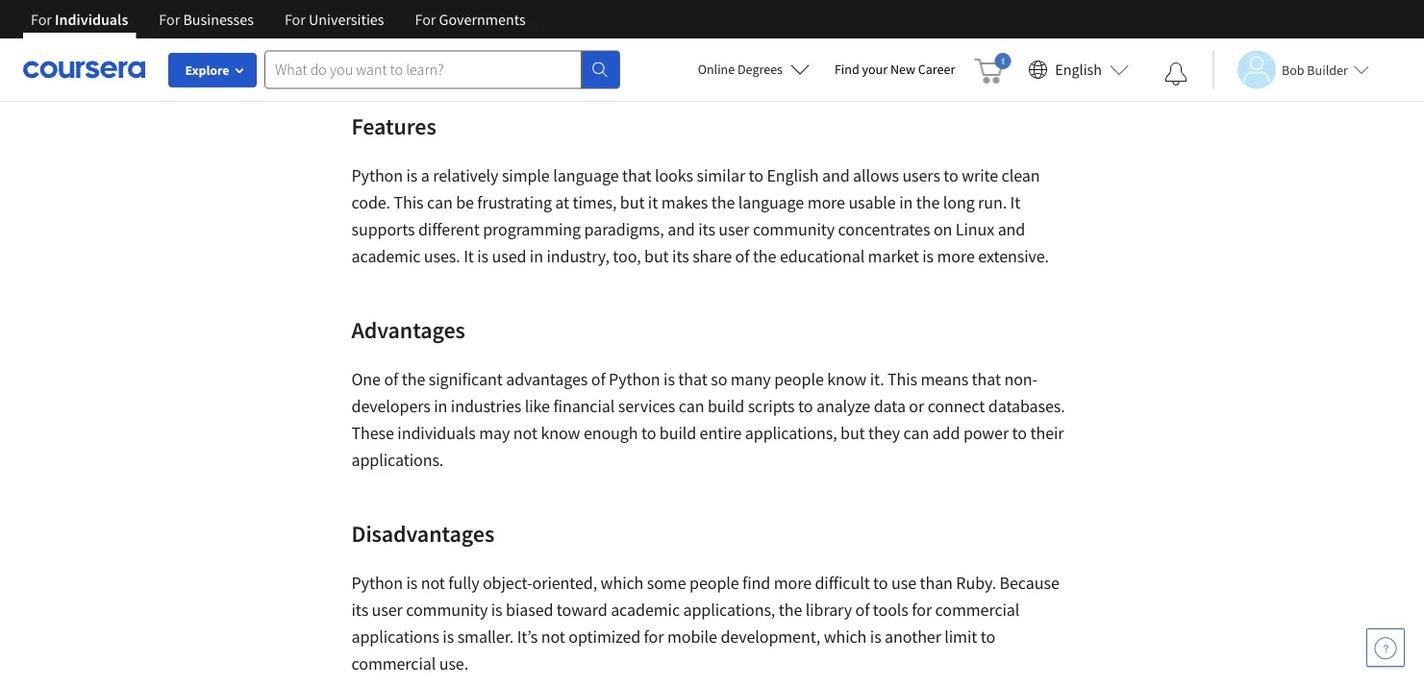 Task type: describe. For each thing, give the bounding box(es) containing it.
paradigms,
[[584, 219, 664, 240]]

applications.
[[352, 450, 444, 471]]

used
[[549, 42, 585, 63]]

limit
[[945, 627, 977, 648]]

their
[[1031, 423, 1064, 444]]

advantages
[[506, 369, 588, 391]]

find
[[835, 61, 860, 78]]

object-
[[483, 573, 532, 594]]

disadvantages
[[352, 519, 499, 548]]

run.
[[978, 192, 1007, 214]]

optimized
[[569, 627, 641, 648]]

significant
[[429, 369, 503, 391]]

find your new career
[[835, 61, 955, 78]]

development,
[[721, 627, 821, 648]]

to left the their
[[1012, 423, 1027, 444]]

shopping cart: 1 item image
[[975, 53, 1011, 84]]

similar
[[697, 165, 745, 187]]

uses.
[[424, 246, 460, 267]]

may
[[479, 423, 510, 444]]

connect
[[928, 396, 985, 417]]

it.
[[870, 369, 884, 391]]

0 vertical spatial commercial
[[935, 600, 1020, 621]]

show notifications image
[[1165, 63, 1188, 86]]

or
[[909, 396, 924, 417]]

on
[[934, 219, 953, 240]]

one
[[352, 369, 381, 391]]

python inside the python is a relatively simple language that looks similar to english and allows users to write clean code. this can be frustrating at times, but it makes the language more usable in the long run. it supports different programming paradigms, and its user community concentrates on linux and academic uses. it is used in industry, too, but its share of the educational market is more extensive.
[[352, 165, 403, 187]]

people inside python is not fully object-oriented, which some people find more difficult to use than ruby. because its user community is biased toward academic applications, the library of tools for commercial applications is smaller. it's not optimized for mobile development, which is another limit to commercial use.
[[690, 573, 739, 594]]

at
[[555, 192, 569, 214]]

find
[[743, 573, 771, 594]]

individuals
[[398, 423, 476, 444]]

another
[[885, 627, 941, 648]]

online degrees button
[[683, 48, 825, 90]]

looks
[[655, 165, 694, 187]]

bob
[[1282, 61, 1305, 78]]

user inside python is not fully object-oriented, which some people find more difficult to use than ruby. because its user community is biased toward academic applications, the library of tools for commercial applications is smaller. it's not optimized for mobile development, which is another limit to commercial use.
[[372, 600, 403, 621]]

but inside one of the significant advantages of python is that so many people know it. this means that non- developers in industries like financial services can build scripts to analyze data or connect databases. these individuals may not know enough to build entire applications, but they can add power to their applications.
[[841, 423, 865, 444]]

applications
[[352, 627, 439, 648]]

to right limit
[[981, 627, 996, 648]]

like
[[525, 396, 550, 417]]

help center image
[[1374, 637, 1398, 660]]

0 vertical spatial its
[[699, 219, 715, 240]]

what
[[439, 42, 476, 63]]

0 vertical spatial which
[[601, 573, 644, 594]]

than
[[920, 573, 953, 594]]

in inside one of the significant advantages of python is that so many people know it. this means that non- developers in industries like financial services can build scripts to analyze data or connect databases. these individuals may not know enough to build entire applications, but they can add power to their applications.
[[434, 396, 448, 417]]

supports
[[352, 219, 415, 240]]

linux
[[956, 219, 995, 240]]

write
[[962, 165, 999, 187]]

industries
[[451, 396, 522, 417]]

python is a relatively simple language that looks similar to english and allows users to write clean code. this can be frustrating at times, but it makes the language more usable in the long run. it supports different programming paradigms, and its user community concentrates on linux and academic uses. it is used in industry, too, but its share of the educational market is more extensive.
[[352, 165, 1049, 267]]

so
[[711, 369, 727, 391]]

individuals
[[55, 10, 128, 29]]

relatively
[[433, 165, 499, 187]]

oriented,
[[532, 573, 597, 594]]

more inside python is not fully object-oriented, which some people find more difficult to use than ruby. because its user community is biased toward academic applications, the library of tools for commercial applications is smaller. it's not optimized for mobile development, which is another limit to commercial use.
[[774, 573, 812, 594]]

2 horizontal spatial not
[[541, 627, 565, 648]]

market
[[868, 246, 919, 267]]

bob builder button
[[1213, 50, 1369, 89]]

industry,
[[547, 246, 610, 267]]

for for governments
[[415, 10, 436, 29]]

simple
[[502, 165, 550, 187]]

can inside the python is a relatively simple language that looks similar to english and allows users to write clean code. this can be frustrating at times, but it makes the language more usable in the long run. it supports different programming paradigms, and its user community concentrates on linux and academic uses. it is used in industry, too, but its share of the educational market is more extensive.
[[427, 192, 453, 214]]

programming
[[483, 219, 581, 240]]

2 horizontal spatial can
[[904, 423, 929, 444]]

for businesses
[[159, 10, 254, 29]]

these
[[352, 423, 394, 444]]

different
[[418, 219, 480, 240]]

toward
[[557, 600, 608, 621]]

0 horizontal spatial not
[[421, 573, 445, 594]]

of inside python is not fully object-oriented, which some people find more difficult to use than ruby. because its user community is biased toward academic applications, the library of tools for commercial applications is smaller. it's not optimized for mobile development, which is another limit to commercial use.
[[856, 600, 870, 621]]

governments
[[439, 10, 526, 29]]

they
[[869, 423, 900, 444]]

0 vertical spatial more
[[808, 192, 845, 214]]

not inside one of the significant advantages of python is that so many people know it. this means that non- developers in industries like financial services can build scripts to analyze data or connect databases. these individuals may not know enough to build entire applications, but they can add power to their applications.
[[513, 423, 538, 444]]

academic inside python is not fully object-oriented, which some people find more difficult to use than ruby. because its user community is biased toward academic applications, the library of tools for commercial applications is smaller. it's not optimized for mobile development, which is another limit to commercial use.
[[611, 600, 680, 621]]

more:
[[392, 42, 435, 63]]

1 vertical spatial which
[[824, 627, 867, 648]]

new
[[891, 61, 916, 78]]

used
[[492, 246, 526, 267]]

scripts
[[748, 396, 795, 417]]

community inside python is not fully object-oriented, which some people find more difficult to use than ruby. because its user community is biased toward academic applications, the library of tools for commercial applications is smaller. it's not optimized for mobile development, which is another limit to commercial use.
[[406, 600, 488, 621]]

python is not fully object-oriented, which some people find more difficult to use than ruby. because its user community is biased toward academic applications, the library of tools for commercial applications is smaller. it's not optimized for mobile development, which is another limit to commercial use.
[[352, 573, 1060, 675]]

times,
[[573, 192, 617, 214]]

0 horizontal spatial and
[[668, 219, 695, 240]]

of right one
[[384, 369, 398, 391]]

python inside one of the significant advantages of python is that so many people know it. this means that non- developers in industries like financial services can build scripts to analyze data or connect databases. these individuals may not know enough to build entire applications, but they can add power to their applications.
[[609, 369, 660, 391]]

online
[[698, 61, 735, 78]]

1 horizontal spatial in
[[530, 246, 543, 267]]

a
[[421, 165, 430, 187]]

coursera image
[[23, 54, 145, 85]]

its inside python is not fully object-oriented, which some people find more difficult to use than ruby. because its user community is biased toward academic applications, the library of tools for commercial applications is smaller. it's not optimized for mobile development, which is another limit to commercial use.
[[352, 600, 368, 621]]

allows
[[853, 165, 899, 187]]

guide
[[714, 42, 756, 63]]

explore
[[185, 62, 229, 79]]

tools
[[873, 600, 909, 621]]

clean
[[1002, 165, 1040, 187]]

banner navigation
[[15, 0, 541, 38]]

what is python used for? a beginner's guide link
[[439, 42, 756, 63]]

1 vertical spatial build
[[660, 423, 696, 444]]

is down tools on the right
[[870, 627, 882, 648]]

1 vertical spatial for
[[644, 627, 664, 648]]

educational
[[780, 246, 865, 267]]

means
[[921, 369, 969, 391]]

2 horizontal spatial that
[[972, 369, 1001, 391]]



Task type: locate. For each thing, give the bounding box(es) containing it.
is down on on the right top of page
[[923, 246, 934, 267]]

the up development,
[[779, 600, 802, 621]]

1 vertical spatial commercial
[[352, 654, 436, 675]]

that
[[622, 165, 652, 187], [678, 369, 708, 391], [972, 369, 1001, 391]]

power
[[964, 423, 1009, 444]]

1 horizontal spatial not
[[513, 423, 538, 444]]

businesses
[[183, 10, 254, 29]]

1 horizontal spatial user
[[719, 219, 750, 240]]

1 horizontal spatial know
[[827, 369, 867, 391]]

and
[[822, 165, 850, 187], [668, 219, 695, 240], [998, 219, 1026, 240]]

is left a
[[406, 165, 418, 187]]

0 vertical spatial but
[[620, 192, 645, 214]]

applications, down 'find'
[[683, 600, 775, 621]]

1 vertical spatial english
[[767, 165, 819, 187]]

commercial down ruby.
[[935, 600, 1020, 621]]

share
[[693, 246, 732, 267]]

frustrating
[[477, 192, 552, 214]]

english right "shopping cart: 1 item" icon
[[1055, 60, 1102, 79]]

in up "individuals"
[[434, 396, 448, 417]]

1 vertical spatial its
[[672, 246, 689, 267]]

builder
[[1307, 61, 1348, 78]]

1 vertical spatial language
[[738, 192, 804, 214]]

is
[[479, 42, 491, 63]]

is down object-
[[491, 600, 503, 621]]

is left the used
[[477, 246, 489, 267]]

it
[[648, 192, 658, 214]]

to right scripts
[[798, 396, 813, 417]]

0 vertical spatial english
[[1055, 60, 1102, 79]]

that inside the python is a relatively simple language that looks similar to english and allows users to write clean code. this can be frustrating at times, but it makes the language more usable in the long run. it supports different programming paradigms, and its user community concentrates on linux and academic uses. it is used in industry, too, but its share of the educational market is more extensive.
[[622, 165, 652, 187]]

0 vertical spatial can
[[427, 192, 453, 214]]

the up developers
[[402, 369, 425, 391]]

to down the services
[[642, 423, 656, 444]]

build up entire on the bottom
[[708, 396, 745, 417]]

more down on on the right top of page
[[937, 246, 975, 267]]

is up use.
[[443, 627, 454, 648]]

more left 'usable'
[[808, 192, 845, 214]]

0 horizontal spatial people
[[690, 573, 739, 594]]

people left 'find'
[[690, 573, 739, 594]]

in
[[899, 192, 913, 214], [530, 246, 543, 267], [434, 396, 448, 417]]

build
[[708, 396, 745, 417], [660, 423, 696, 444]]

1 horizontal spatial commercial
[[935, 600, 1020, 621]]

1 vertical spatial academic
[[611, 600, 680, 621]]

for left universities
[[285, 10, 306, 29]]

fully
[[449, 573, 479, 594]]

1 horizontal spatial can
[[679, 396, 704, 417]]

its
[[699, 219, 715, 240], [672, 246, 689, 267], [352, 600, 368, 621]]

1 vertical spatial community
[[406, 600, 488, 621]]

to
[[749, 165, 764, 187], [944, 165, 959, 187], [798, 396, 813, 417], [642, 423, 656, 444], [1012, 423, 1027, 444], [873, 573, 888, 594], [981, 627, 996, 648]]

find your new career link
[[825, 58, 965, 82]]

this inside the python is a relatively simple language that looks similar to english and allows users to write clean code. this can be frustrating at times, but it makes the language more usable in the long run. it supports different programming paradigms, and its user community concentrates on linux and academic uses. it is used in industry, too, but its share of the educational market is more extensive.
[[394, 192, 424, 214]]

people up scripts
[[774, 369, 824, 391]]

0 vertical spatial community
[[753, 219, 835, 240]]

biased
[[506, 600, 553, 621]]

0 horizontal spatial academic
[[352, 246, 421, 267]]

1 horizontal spatial people
[[774, 369, 824, 391]]

applications, inside python is not fully object-oriented, which some people find more difficult to use than ruby. because its user community is biased toward academic applications, the library of tools for commercial applications is smaller. it's not optimized for mobile development, which is another limit to commercial use.
[[683, 600, 775, 621]]

1 horizontal spatial community
[[753, 219, 835, 240]]

your
[[862, 61, 888, 78]]

0 vertical spatial applications,
[[745, 423, 837, 444]]

0 vertical spatial know
[[827, 369, 867, 391]]

one of the significant advantages of python is that so many people know it. this means that non- developers in industries like financial services can build scripts to analyze data or connect databases. these individuals may not know enough to build entire applications, but they can add power to their applications.
[[352, 369, 1065, 471]]

1 vertical spatial it
[[464, 246, 474, 267]]

know
[[827, 369, 867, 391], [541, 423, 580, 444]]

long
[[943, 192, 975, 214]]

2 horizontal spatial in
[[899, 192, 913, 214]]

2 horizontal spatial its
[[699, 219, 715, 240]]

0 horizontal spatial language
[[553, 165, 619, 187]]

0 horizontal spatial know
[[541, 423, 580, 444]]

the down similar
[[711, 192, 735, 214]]

1 vertical spatial in
[[530, 246, 543, 267]]

online degrees
[[698, 61, 783, 78]]

1 vertical spatial more
[[937, 246, 975, 267]]

smaller.
[[457, 627, 514, 648]]

career
[[918, 61, 955, 78]]

1 horizontal spatial language
[[738, 192, 804, 214]]

difficult
[[815, 573, 870, 594]]

1 horizontal spatial build
[[708, 396, 745, 417]]

explore button
[[168, 53, 257, 88]]

of left tools on the right
[[856, 600, 870, 621]]

this down a
[[394, 192, 424, 214]]

extensive.
[[978, 246, 1049, 267]]

2 horizontal spatial and
[[998, 219, 1026, 240]]

1 vertical spatial know
[[541, 423, 580, 444]]

this right it.
[[888, 369, 918, 391]]

applications, inside one of the significant advantages of python is that so many people know it. this means that non- developers in industries like financial services can build scripts to analyze data or connect databases. these individuals may not know enough to build entire applications, but they can add power to their applications.
[[745, 423, 837, 444]]

2 vertical spatial not
[[541, 627, 565, 648]]

it right run.
[[1010, 192, 1021, 214]]

0 horizontal spatial it
[[464, 246, 474, 267]]

0 horizontal spatial that
[[622, 165, 652, 187]]

be
[[456, 192, 474, 214]]

user up applications in the left of the page
[[372, 600, 403, 621]]

of up financial
[[591, 369, 606, 391]]

non-
[[1005, 369, 1038, 391]]

1 horizontal spatial and
[[822, 165, 850, 187]]

2 for from the left
[[159, 10, 180, 29]]

1 vertical spatial this
[[888, 369, 918, 391]]

for
[[912, 600, 932, 621], [644, 627, 664, 648]]

english inside button
[[1055, 60, 1102, 79]]

not right it's
[[541, 627, 565, 648]]

the
[[711, 192, 735, 214], [916, 192, 940, 214], [753, 246, 777, 267], [402, 369, 425, 391], [779, 600, 802, 621]]

0 horizontal spatial community
[[406, 600, 488, 621]]

for individuals
[[31, 10, 128, 29]]

and left allows
[[822, 165, 850, 187]]

too,
[[613, 246, 641, 267]]

for governments
[[415, 10, 526, 29]]

0 horizontal spatial for
[[644, 627, 664, 648]]

0 vertical spatial academic
[[352, 246, 421, 267]]

2 vertical spatial can
[[904, 423, 929, 444]]

1 horizontal spatial which
[[824, 627, 867, 648]]

for left mobile
[[644, 627, 664, 648]]

use
[[892, 573, 917, 594]]

python inside python is not fully object-oriented, which some people find more difficult to use than ruby. because its user community is biased toward academic applications, the library of tools for commercial applications is smaller. it's not optimized for mobile development, which is another limit to commercial use.
[[352, 573, 403, 594]]

not
[[513, 423, 538, 444], [421, 573, 445, 594], [541, 627, 565, 648]]

2 vertical spatial in
[[434, 396, 448, 417]]

0 horizontal spatial build
[[660, 423, 696, 444]]

know down "like"
[[541, 423, 580, 444]]

english right similar
[[767, 165, 819, 187]]

1 horizontal spatial for
[[912, 600, 932, 621]]

in down programming
[[530, 246, 543, 267]]

data
[[874, 396, 906, 417]]

0 vertical spatial it
[[1010, 192, 1021, 214]]

for for businesses
[[159, 10, 180, 29]]

people inside one of the significant advantages of python is that so many people know it. this means that non- developers in industries like financial services can build scripts to analyze data or connect databases. these individuals may not know enough to build entire applications, but they can add power to their applications.
[[774, 369, 824, 391]]

but left it
[[620, 192, 645, 214]]

in down users
[[899, 192, 913, 214]]

language down similar
[[738, 192, 804, 214]]

can down or
[[904, 423, 929, 444]]

enough
[[584, 423, 638, 444]]

its up applications in the left of the page
[[352, 600, 368, 621]]

makes
[[661, 192, 708, 214]]

universities
[[309, 10, 384, 29]]

3 for from the left
[[285, 10, 306, 29]]

for left "businesses"
[[159, 10, 180, 29]]

1 vertical spatial can
[[679, 396, 704, 417]]

for
[[31, 10, 52, 29], [159, 10, 180, 29], [285, 10, 306, 29], [415, 10, 436, 29]]

is up the services
[[664, 369, 675, 391]]

that left non-
[[972, 369, 1001, 391]]

2 vertical spatial its
[[352, 600, 368, 621]]

is inside one of the significant advantages of python is that so many people know it. this means that non- developers in industries like financial services can build scripts to analyze data or connect databases. these individuals may not know enough to build entire applications, but they can add power to their applications.
[[664, 369, 675, 391]]

many
[[731, 369, 771, 391]]

but
[[620, 192, 645, 214], [644, 246, 669, 267], [841, 423, 865, 444]]

the right share
[[753, 246, 777, 267]]

because
[[1000, 573, 1060, 594]]

for for individuals
[[31, 10, 52, 29]]

can left the be
[[427, 192, 453, 214]]

2 vertical spatial more
[[774, 573, 812, 594]]

1 vertical spatial not
[[421, 573, 445, 594]]

code.
[[352, 192, 390, 214]]

user inside the python is a relatively simple language that looks similar to english and allows users to write clean code. this can be frustrating at times, but it makes the language more usable in the long run. it supports different programming paradigms, and its user community concentrates on linux and academic uses. it is used in industry, too, but its share of the educational market is more extensive.
[[719, 219, 750, 240]]

more right 'find'
[[774, 573, 812, 594]]

language
[[553, 165, 619, 187], [738, 192, 804, 214]]

analyze
[[817, 396, 871, 417]]

None search field
[[265, 50, 620, 89]]

its left share
[[672, 246, 689, 267]]

this inside one of the significant advantages of python is that so many people know it. this means that non- developers in industries like financial services can build scripts to analyze data or connect databases. these individuals may not know enough to build entire applications, but they can add power to their applications.
[[888, 369, 918, 391]]

2 vertical spatial but
[[841, 423, 865, 444]]

python right is
[[494, 42, 545, 63]]

community inside the python is a relatively simple language that looks similar to english and allows users to write clean code. this can be frustrating at times, but it makes the language more usable in the long run. it supports different programming paradigms, and its user community concentrates on linux and academic uses. it is used in industry, too, but its share of the educational market is more extensive.
[[753, 219, 835, 240]]

0 horizontal spatial which
[[601, 573, 644, 594]]

0 vertical spatial user
[[719, 219, 750, 240]]

more
[[808, 192, 845, 214], [937, 246, 975, 267], [774, 573, 812, 594]]

build down the services
[[660, 423, 696, 444]]

users
[[903, 165, 941, 187]]

that left so at the bottom of the page
[[678, 369, 708, 391]]

4 for from the left
[[415, 10, 436, 29]]

but right too,
[[644, 246, 669, 267]]

databases.
[[989, 396, 1065, 417]]

0 vertical spatial build
[[708, 396, 745, 417]]

but down analyze
[[841, 423, 865, 444]]

usable
[[849, 192, 896, 214]]

which down library
[[824, 627, 867, 648]]

entire
[[700, 423, 742, 444]]

0 horizontal spatial its
[[352, 600, 368, 621]]

language up times,
[[553, 165, 619, 187]]

0 horizontal spatial user
[[372, 600, 403, 621]]

use.
[[439, 654, 468, 675]]

python up code.
[[352, 165, 403, 187]]

this
[[394, 192, 424, 214], [888, 369, 918, 391]]

the inside one of the significant advantages of python is that so many people know it. this means that non- developers in industries like financial services can build scripts to analyze data or connect databases. these individuals may not know enough to build entire applications, but they can add power to their applications.
[[402, 369, 425, 391]]

of right share
[[735, 246, 750, 267]]

academic down "supports"
[[352, 246, 421, 267]]

read
[[352, 42, 389, 63]]

not down "like"
[[513, 423, 538, 444]]

1 horizontal spatial this
[[888, 369, 918, 391]]

people
[[774, 369, 824, 391], [690, 573, 739, 594]]

to right similar
[[749, 165, 764, 187]]

for up another in the right of the page
[[912, 600, 932, 621]]

it
[[1010, 192, 1021, 214], [464, 246, 474, 267]]

library
[[806, 600, 852, 621]]

english inside the python is a relatively simple language that looks similar to english and allows users to write clean code. this can be frustrating at times, but it makes the language more usable in the long run. it supports different programming paradigms, and its user community concentrates on linux and academic uses. it is used in industry, too, but its share of the educational market is more extensive.
[[767, 165, 819, 187]]

1 horizontal spatial english
[[1055, 60, 1102, 79]]

What do you want to learn? text field
[[265, 50, 582, 89]]

commercial down applications in the left of the page
[[352, 654, 436, 675]]

community
[[753, 219, 835, 240], [406, 600, 488, 621]]

mobile
[[667, 627, 717, 648]]

0 horizontal spatial in
[[434, 396, 448, 417]]

financial
[[553, 396, 615, 417]]

to left use in the bottom of the page
[[873, 573, 888, 594]]

0 horizontal spatial commercial
[[352, 654, 436, 675]]

bob builder
[[1282, 61, 1348, 78]]

a
[[622, 42, 632, 63]]

user up share
[[719, 219, 750, 240]]

0 vertical spatial not
[[513, 423, 538, 444]]

0 horizontal spatial this
[[394, 192, 424, 214]]

developers
[[352, 396, 431, 417]]

is down disadvantages
[[406, 573, 418, 594]]

1 vertical spatial but
[[644, 246, 669, 267]]

python up the services
[[609, 369, 660, 391]]

community up educational at the top right
[[753, 219, 835, 240]]

0 vertical spatial people
[[774, 369, 824, 391]]

not left fully
[[421, 573, 445, 594]]

academic inside the python is a relatively simple language that looks similar to english and allows users to write clean code. this can be frustrating at times, but it makes the language more usable in the long run. it supports different programming paradigms, and its user community concentrates on linux and academic uses. it is used in industry, too, but its share of the educational market is more extensive.
[[352, 246, 421, 267]]

know up analyze
[[827, 369, 867, 391]]

applications, down scripts
[[745, 423, 837, 444]]

1 horizontal spatial its
[[672, 246, 689, 267]]

0 horizontal spatial english
[[767, 165, 819, 187]]

for for universities
[[285, 10, 306, 29]]

1 vertical spatial user
[[372, 600, 403, 621]]

the down users
[[916, 192, 940, 214]]

0 vertical spatial language
[[553, 165, 619, 187]]

it's
[[517, 627, 538, 648]]

1 vertical spatial people
[[690, 573, 739, 594]]

which left 'some'
[[601, 573, 644, 594]]

can up entire on the bottom
[[679, 396, 704, 417]]

concentrates
[[838, 219, 930, 240]]

applications,
[[745, 423, 837, 444], [683, 600, 775, 621]]

0 horizontal spatial can
[[427, 192, 453, 214]]

read more: what is python used for? a beginner's guide
[[352, 42, 756, 63]]

0 vertical spatial for
[[912, 600, 932, 621]]

1 vertical spatial applications,
[[683, 600, 775, 621]]

to up long
[[944, 165, 959, 187]]

that up it
[[622, 165, 652, 187]]

1 for from the left
[[31, 10, 52, 29]]

community down fully
[[406, 600, 488, 621]]

1 horizontal spatial that
[[678, 369, 708, 391]]

advantages
[[352, 315, 465, 344]]

0 vertical spatial this
[[394, 192, 424, 214]]

python
[[494, 42, 545, 63], [352, 165, 403, 187], [609, 369, 660, 391], [352, 573, 403, 594]]

1 horizontal spatial academic
[[611, 600, 680, 621]]

its up share
[[699, 219, 715, 240]]

of inside the python is a relatively simple language that looks similar to english and allows users to write clean code. this can be frustrating at times, but it makes the language more usable in the long run. it supports different programming paradigms, and its user community concentrates on linux and academic uses. it is used in industry, too, but its share of the educational market is more extensive.
[[735, 246, 750, 267]]

0 vertical spatial in
[[899, 192, 913, 214]]

for left individuals
[[31, 10, 52, 29]]

and down makes
[[668, 219, 695, 240]]

for up the more:
[[415, 10, 436, 29]]

1 horizontal spatial it
[[1010, 192, 1021, 214]]

academic down 'some'
[[611, 600, 680, 621]]

it right uses.
[[464, 246, 474, 267]]

and up extensive.
[[998, 219, 1026, 240]]

the inside python is not fully object-oriented, which some people find more difficult to use than ruby. because its user community is biased toward academic applications, the library of tools for commercial applications is smaller. it's not optimized for mobile development, which is another limit to commercial use.
[[779, 600, 802, 621]]

python up applications in the left of the page
[[352, 573, 403, 594]]



Task type: vqa. For each thing, say whether or not it's contained in the screenshot.
the bottom commercial
yes



